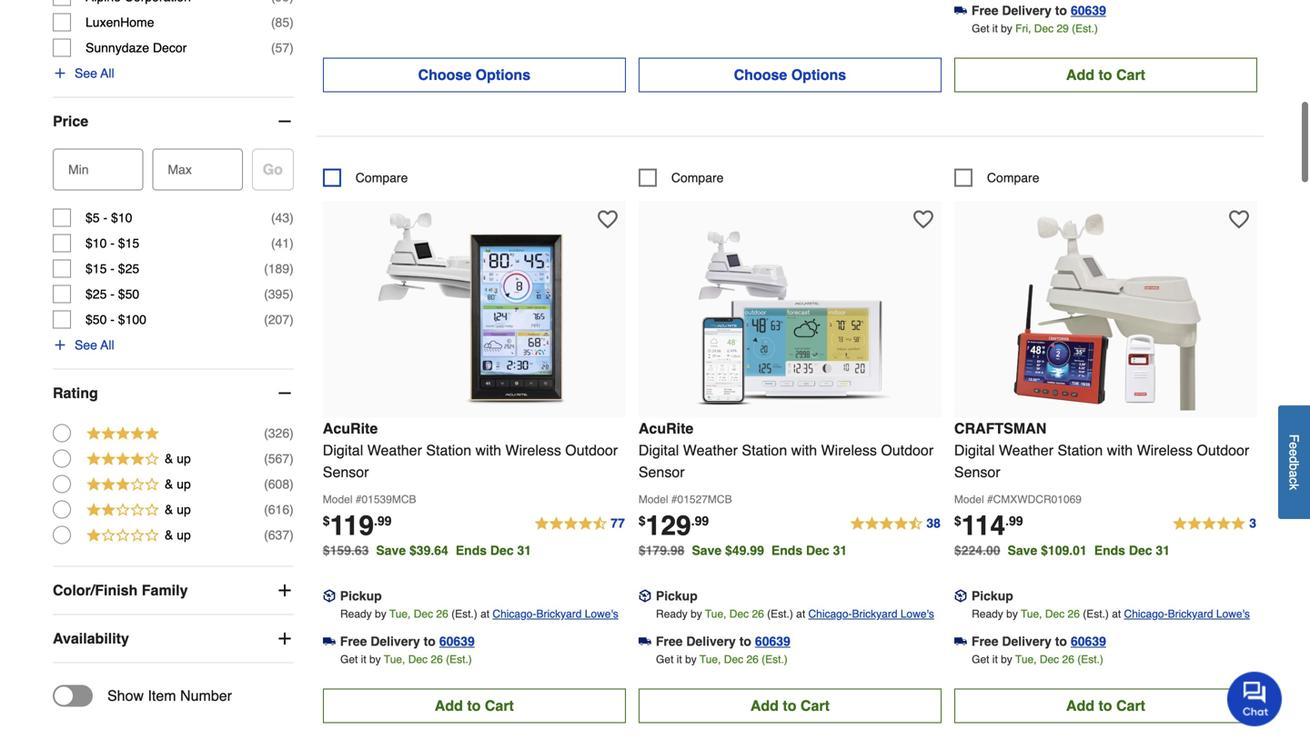 Task type: vqa. For each thing, say whether or not it's contained in the screenshot.
the rightmost product
no



Task type: locate. For each thing, give the bounding box(es) containing it.
31 for 114
[[1156, 543, 1170, 558]]

save left $49.99 on the right bottom of page
[[692, 543, 722, 558]]

2 & up from the top
[[165, 477, 191, 492]]

1 acurite from the left
[[323, 420, 378, 437]]

$25 down $10 - $15
[[118, 262, 139, 276]]

( 637 )
[[264, 528, 294, 543]]

& for ( 608 )
[[165, 477, 173, 492]]

2 $ from the left
[[639, 514, 646, 528]]

model up 129
[[639, 493, 668, 506]]

acurite digital weather station with wireless outdoor sensor image
[[374, 211, 574, 411], [690, 211, 890, 411]]

$224.00
[[954, 543, 1000, 558]]

0 horizontal spatial compare
[[356, 170, 408, 185]]

.99 inside $ 119 .99
[[374, 514, 392, 528]]

0 horizontal spatial truck filled image
[[323, 636, 336, 648]]

$10
[[111, 211, 132, 225], [86, 236, 107, 251]]

2 brickyard from the left
[[852, 608, 898, 621]]

outdoor up 77 button
[[565, 442, 618, 459]]

compare inside 5005892075 element
[[671, 170, 724, 185]]

ready
[[340, 608, 372, 621], [656, 608, 688, 621], [972, 608, 1003, 621]]

$ inside $ 129 .99
[[639, 514, 646, 528]]

1 acurite digital weather station with wireless outdoor sensor from the left
[[323, 420, 618, 481]]

see all button
[[53, 64, 114, 82], [53, 336, 114, 354]]

01527mcb
[[677, 493, 732, 506]]

6 ) from the top
[[289, 287, 294, 302]]

2 compare from the left
[[671, 170, 724, 185]]

1 horizontal spatial acurite
[[639, 420, 694, 437]]

( down the 85
[[271, 41, 275, 55]]

1 at from the left
[[480, 608, 490, 621]]

ready down $179.98
[[656, 608, 688, 621]]

2 horizontal spatial $
[[954, 514, 961, 528]]

0 horizontal spatial chicago-
[[493, 608, 536, 621]]

0 horizontal spatial with
[[475, 442, 501, 459]]

( 608 )
[[264, 477, 294, 492]]

0 horizontal spatial brickyard
[[536, 608, 582, 621]]

3 sensor from the left
[[954, 464, 1000, 481]]

0 horizontal spatial $
[[323, 514, 330, 528]]

digital up model # 01539mcb
[[323, 442, 363, 459]]

2 minus image from the top
[[275, 384, 294, 403]]

4 ) from the top
[[289, 236, 294, 251]]

2 weather from the left
[[683, 442, 738, 459]]

2 horizontal spatial sensor
[[954, 464, 1000, 481]]

ends for 114
[[1094, 543, 1125, 558]]

sensor inside craftsman digital weather station with wireless outdoor sensor
[[954, 464, 1000, 481]]

0 vertical spatial see all
[[75, 66, 114, 81]]

1 minus image from the top
[[275, 112, 294, 131]]

with
[[475, 442, 501, 459], [791, 442, 817, 459], [1107, 442, 1133, 459]]

2 with from the left
[[791, 442, 817, 459]]

at down savings save $109.01 element
[[1112, 608, 1121, 621]]

3 compare from the left
[[987, 170, 1039, 185]]

0 horizontal spatial lowe's
[[585, 608, 618, 621]]

2 see from the top
[[75, 338, 97, 353]]

3 up from the top
[[177, 503, 191, 517]]

$ up $159.63
[[323, 514, 330, 528]]

( up 567
[[264, 426, 268, 441]]

# up actual price $129.99 element
[[671, 493, 677, 506]]

& up
[[165, 452, 191, 466], [165, 477, 191, 492], [165, 503, 191, 517], [165, 528, 191, 543]]

3 pickup from the left
[[972, 589, 1013, 604]]

( for 43
[[271, 211, 275, 225]]

luxenhome
[[86, 15, 154, 30]]

2 # from the left
[[671, 493, 677, 506]]

1 vertical spatial see
[[75, 338, 97, 353]]

0 horizontal spatial get it by tue, dec 26 (est.)
[[340, 654, 472, 666]]

station inside craftsman digital weather station with wireless outdoor sensor
[[1058, 442, 1103, 459]]

price
[[53, 113, 88, 130]]

& right 1 star image
[[165, 528, 173, 543]]

0 horizontal spatial $50
[[86, 313, 107, 327]]

$10 down $5 at the top left of page
[[86, 236, 107, 251]]

2 horizontal spatial compare
[[987, 170, 1039, 185]]

at for pickup icon
[[480, 608, 490, 621]]

chicago- down savings save $49.99 'element'
[[808, 608, 852, 621]]

save for 119
[[376, 543, 406, 558]]

( up ( 189 )
[[271, 236, 275, 251]]

2 horizontal spatial digital
[[954, 442, 995, 459]]

minus image up go
[[275, 112, 294, 131]]

$224.00 save $109.01 ends dec 31
[[954, 543, 1170, 558]]

0 horizontal spatial .99
[[374, 514, 392, 528]]

it for truck filled image
[[992, 22, 998, 35]]

1 ends from the left
[[456, 543, 487, 558]]

( 326 )
[[264, 426, 294, 441]]

b
[[1287, 464, 1301, 471]]

5005864645 element
[[323, 169, 408, 187]]

.99 inside $ 114 .99
[[1005, 514, 1023, 528]]

2 sensor from the left
[[639, 464, 685, 481]]

chicago- for chicago-brickyard lowe's button for 60639 button associated with 1st pickup image
[[808, 608, 852, 621]]

free delivery to 60639 for 60639 button corresponding to pickup icon's chicago-brickyard lowe's button
[[340, 634, 475, 649]]

2 choose from the left
[[734, 66, 787, 83]]

0 horizontal spatial at
[[480, 608, 490, 621]]

# up $ 114 .99
[[987, 493, 993, 506]]

digital for 01527mcb
[[639, 442, 679, 459]]

see all down $50 - $100
[[75, 338, 114, 353]]

craftsman
[[954, 420, 1046, 437]]

& up right 2 stars image
[[165, 503, 191, 517]]

ready for first pickup image from the right
[[972, 608, 1003, 621]]

truck filled image for first pickup image from the right
[[954, 636, 967, 648]]

2 ready from the left
[[656, 608, 688, 621]]

1 horizontal spatial chicago-brickyard lowe's button
[[808, 605, 934, 624]]

ready by tue, dec 26 (est.) at chicago-brickyard lowe's down savings save $109.01 element
[[972, 608, 1250, 621]]

free for first pickup image from the right's 60639 button's chicago-brickyard lowe's button
[[972, 634, 998, 649]]

3 31 from the left
[[1156, 543, 1170, 558]]

60639 for first pickup image from the right truck filled icon
[[1071, 634, 1106, 649]]

free
[[972, 3, 998, 18], [340, 634, 367, 649], [656, 634, 683, 649], [972, 634, 998, 649]]

get for pickup icon's truck filled icon
[[340, 654, 358, 666]]

- left $100
[[110, 313, 115, 327]]

e up d
[[1287, 442, 1301, 449]]

ends dec 31 element right $39.64
[[456, 543, 539, 558]]

choose options
[[418, 66, 530, 83], [734, 66, 846, 83]]

pickup for first pickup image from the right
[[972, 589, 1013, 604]]

outdoor for model # 01539mcb
[[565, 442, 618, 459]]

up for ( 608 )
[[177, 477, 191, 492]]

3 stars image
[[86, 475, 160, 496]]

pickup right pickup icon
[[340, 589, 382, 604]]

2 horizontal spatial brickyard
[[1168, 608, 1213, 621]]

weather down craftsman
[[999, 442, 1054, 459]]

outdoor left d
[[1197, 442, 1249, 459]]

& right 2 stars image
[[165, 503, 173, 517]]

ready by tue, dec 26 (est.) at chicago-brickyard lowe's for chicago-brickyard lowe's button for 60639 button associated with 1st pickup image
[[656, 608, 934, 621]]

pickup image
[[639, 590, 651, 603], [954, 590, 967, 603]]

$
[[323, 514, 330, 528], [639, 514, 646, 528], [954, 514, 961, 528]]

2 horizontal spatial station
[[1058, 442, 1103, 459]]

2 horizontal spatial save
[[1008, 543, 1037, 558]]

2 digital from the left
[[639, 442, 679, 459]]

ready for pickup icon
[[340, 608, 372, 621]]

$50 up $100
[[118, 287, 139, 302]]

free for 60639 button corresponding to pickup icon's chicago-brickyard lowe's button
[[340, 634, 367, 649]]

up for ( 637 )
[[177, 528, 191, 543]]

1 31 from the left
[[517, 543, 531, 558]]

3 lowe's from the left
[[1216, 608, 1250, 621]]

chicago- for first pickup image from the right's 60639 button's chicago-brickyard lowe's button
[[1124, 608, 1168, 621]]

free delivery to 60639 for chicago-brickyard lowe's button for 60639 button associated with 1st pickup image
[[656, 634, 790, 649]]

1 star image
[[86, 526, 160, 547]]

minus image inside price button
[[275, 112, 294, 131]]

wireless for model # cmxwdcr01069
[[1137, 442, 1193, 459]]

1 horizontal spatial with
[[791, 442, 817, 459]]

dec
[[1034, 22, 1054, 35], [490, 543, 514, 558], [806, 543, 829, 558], [1129, 543, 1152, 558], [414, 608, 433, 621], [729, 608, 749, 621], [1045, 608, 1065, 621], [408, 654, 428, 666], [724, 654, 743, 666], [1040, 654, 1059, 666]]

all down sunnydaze
[[100, 66, 114, 81]]

1 choose options from the left
[[418, 66, 530, 83]]

1 horizontal spatial truck filled image
[[639, 636, 651, 648]]

at down savings save $39.64 element
[[480, 608, 490, 621]]

.99 for 129
[[691, 514, 709, 528]]

) up 41
[[289, 211, 294, 225]]

1 horizontal spatial chicago-
[[808, 608, 852, 621]]

add
[[1066, 66, 1094, 83], [435, 698, 463, 715], [750, 698, 779, 715], [1066, 698, 1094, 715]]

rating
[[53, 385, 98, 402]]

2 horizontal spatial outdoor
[[1197, 442, 1249, 459]]

2 horizontal spatial get it by tue, dec 26 (est.)
[[972, 654, 1103, 666]]

savings save $49.99 element
[[692, 543, 854, 558]]

2 wireless from the left
[[821, 442, 877, 459]]

1 horizontal spatial 31
[[833, 543, 847, 558]]

$ inside $ 119 .99
[[323, 514, 330, 528]]

.99 down '01539mcb'
[[374, 514, 392, 528]]

ready down $224.00
[[972, 608, 1003, 621]]

truck filled image
[[954, 4, 967, 17]]

1 horizontal spatial at
[[796, 608, 805, 621]]

2 horizontal spatial ends dec 31 element
[[1094, 543, 1177, 558]]

3 chicago- from the left
[[1124, 608, 1168, 621]]

2 model from the left
[[639, 493, 668, 506]]

3 ) from the top
[[289, 211, 294, 225]]

station
[[426, 442, 471, 459], [742, 442, 787, 459], [1058, 442, 1103, 459]]

weather
[[367, 442, 422, 459], [683, 442, 738, 459], [999, 442, 1054, 459]]

0 horizontal spatial $25
[[86, 287, 107, 302]]

1 options from the left
[[476, 66, 530, 83]]

1 & up from the top
[[165, 452, 191, 466]]

1 horizontal spatial model
[[639, 493, 668, 506]]

2 & from the top
[[165, 477, 173, 492]]

2 see all from the top
[[75, 338, 114, 353]]

c
[[1287, 478, 1301, 484]]

- right $5 at the top left of page
[[103, 211, 107, 225]]

truck filled image for 1st pickup image
[[639, 636, 651, 648]]

1 truck filled image from the left
[[323, 636, 336, 648]]

31
[[517, 543, 531, 558], [833, 543, 847, 558], [1156, 543, 1170, 558]]

see all for plus icon to the middle
[[75, 338, 114, 353]]

choose
[[418, 66, 471, 83], [734, 66, 787, 83]]

0 horizontal spatial heart outline image
[[598, 210, 618, 230]]

minus image for price
[[275, 112, 294, 131]]

.99 down 01527mcb
[[691, 514, 709, 528]]

) down ( 395 )
[[289, 313, 294, 327]]

savings save $109.01 element
[[1008, 543, 1177, 558]]

& right 3 stars image
[[165, 477, 173, 492]]

- up the $15 - $25
[[110, 236, 115, 251]]

1 e from the top
[[1287, 442, 1301, 449]]

weather up 01527mcb
[[683, 442, 738, 459]]

0 horizontal spatial 31
[[517, 543, 531, 558]]

delivery for first pickup image from the right's 60639 button's chicago-brickyard lowe's button
[[1002, 634, 1052, 649]]

pickup
[[340, 589, 382, 604], [656, 589, 698, 604], [972, 589, 1013, 604]]

plus image inside availability button
[[275, 630, 294, 648]]

4 up from the top
[[177, 528, 191, 543]]

weather up '01539mcb'
[[367, 442, 422, 459]]

1 horizontal spatial $25
[[118, 262, 139, 276]]

2 horizontal spatial ready by tue, dec 26 (est.) at chicago-brickyard lowe's
[[972, 608, 1250, 621]]

1 vertical spatial $10
[[86, 236, 107, 251]]

1 horizontal spatial ends
[[771, 543, 803, 558]]

( for 567
[[264, 452, 268, 466]]

up for ( 616 )
[[177, 503, 191, 517]]

& up right 3 stars image
[[165, 477, 191, 492]]

2 chicago-brickyard lowe's button from the left
[[808, 605, 934, 624]]

0 horizontal spatial choose options
[[418, 66, 530, 83]]

save for 129
[[692, 543, 722, 558]]

all down $50 - $100
[[100, 338, 114, 353]]

sensor for 01539mcb
[[323, 464, 369, 481]]

1 horizontal spatial digital
[[639, 442, 679, 459]]

1 horizontal spatial lowe's
[[901, 608, 934, 621]]

by
[[1001, 22, 1012, 35], [375, 608, 386, 621], [691, 608, 702, 621], [1006, 608, 1018, 621], [369, 654, 381, 666], [685, 654, 697, 666], [1001, 654, 1012, 666]]

31 for 129
[[833, 543, 847, 558]]

digital down craftsman
[[954, 442, 995, 459]]

up
[[177, 452, 191, 466], [177, 477, 191, 492], [177, 503, 191, 517], [177, 528, 191, 543]]

2 31 from the left
[[833, 543, 847, 558]]

1 see from the top
[[75, 66, 97, 81]]

( for 608
[[264, 477, 268, 492]]

compare for 5005864649 element
[[987, 170, 1039, 185]]

get it by tue, dec 26 (est.) for first pickup image from the right's 60639 button
[[972, 654, 1103, 666]]

$50 - $100
[[86, 313, 146, 327]]

outdoor up 38 button
[[881, 442, 934, 459]]

38 button
[[849, 513, 942, 535]]

cart
[[1116, 66, 1145, 83], [485, 698, 514, 715], [801, 698, 830, 715], [1116, 698, 1145, 715]]

2 outdoor from the left
[[881, 442, 934, 459]]

$ right 77
[[639, 514, 646, 528]]

minus image
[[275, 112, 294, 131], [275, 384, 294, 403]]

with inside craftsman digital weather station with wireless outdoor sensor
[[1107, 442, 1133, 459]]

) for ( 616 )
[[289, 503, 294, 517]]

( 616 )
[[264, 503, 294, 517]]

craftsman digital weather station with wireless outdoor sensor
[[954, 420, 1249, 481]]

0 horizontal spatial digital
[[323, 442, 363, 459]]

1 ready by tue, dec 26 (est.) at chicago-brickyard lowe's from the left
[[340, 608, 618, 621]]

get
[[972, 22, 989, 35], [340, 654, 358, 666], [656, 654, 674, 666], [972, 654, 989, 666]]

1 see all from the top
[[75, 66, 114, 81]]

1 chicago- from the left
[[493, 608, 536, 621]]

$109.01
[[1041, 543, 1087, 558]]

1 horizontal spatial choose
[[734, 66, 787, 83]]

60639 button
[[1071, 1, 1106, 19], [439, 633, 475, 651], [755, 633, 790, 651], [1071, 633, 1106, 651]]

( for 637
[[264, 528, 268, 543]]

1 horizontal spatial ends dec 31 element
[[771, 543, 854, 558]]

it for truck filled icon related to 1st pickup image
[[677, 654, 682, 666]]

compare
[[356, 170, 408, 185], [671, 170, 724, 185], [987, 170, 1039, 185]]

availability button
[[53, 616, 294, 663]]

2 horizontal spatial ready
[[972, 608, 1003, 621]]

# up $ 119 .99
[[356, 493, 362, 506]]

2 horizontal spatial .99
[[1005, 514, 1023, 528]]

$ inside $ 114 .99
[[954, 514, 961, 528]]

1 horizontal spatial heart outline image
[[913, 210, 933, 230]]

2 horizontal spatial chicago-
[[1124, 608, 1168, 621]]

60639 for pickup icon's truck filled icon
[[439, 634, 475, 649]]

1 acurite digital weather station with wireless outdoor sensor image from the left
[[374, 211, 574, 411]]

ready by tue, dec 26 (est.) at chicago-brickyard lowe's down savings save $49.99 'element'
[[656, 608, 934, 621]]

chicago-brickyard lowe's button for 60639 button corresponding to pickup icon
[[493, 605, 618, 624]]

$ for 114
[[954, 514, 961, 528]]

outdoor for model # 01527mcb
[[881, 442, 934, 459]]

60639 for truck filled image
[[1071, 3, 1106, 18]]

3 brickyard from the left
[[1168, 608, 1213, 621]]

sensor up model # cmxwdcr01069
[[954, 464, 1000, 481]]

( down 616 at the left bottom
[[264, 528, 268, 543]]

) for ( 207 )
[[289, 313, 294, 327]]

see all button down $50 - $100
[[53, 336, 114, 354]]

1 horizontal spatial ready
[[656, 608, 688, 621]]

129
[[646, 510, 691, 542]]

ends dec 31 element for 129
[[771, 543, 854, 558]]

up right 2 stars image
[[177, 503, 191, 517]]

0 horizontal spatial ready
[[340, 608, 372, 621]]

pickup down $179.98
[[656, 589, 698, 604]]

.99
[[374, 514, 392, 528], [691, 514, 709, 528], [1005, 514, 1023, 528]]

station for model # 01527mcb
[[742, 442, 787, 459]]

0 vertical spatial see all button
[[53, 64, 114, 82]]

$15 down $10 - $15
[[86, 262, 107, 276]]

station for model # 01539mcb
[[426, 442, 471, 459]]

) down ( 189 )
[[289, 287, 294, 302]]

chicago-
[[493, 608, 536, 621], [808, 608, 852, 621], [1124, 608, 1168, 621]]

chicago-brickyard lowe's button for 60639 button associated with 1st pickup image
[[808, 605, 934, 624]]

truck filled image
[[323, 636, 336, 648], [639, 636, 651, 648], [954, 636, 967, 648]]

plus image down plus image
[[275, 630, 294, 648]]

2 acurite digital weather station with wireless outdoor sensor from the left
[[639, 420, 934, 481]]

family
[[142, 582, 188, 599]]

60639
[[1071, 3, 1106, 18], [439, 634, 475, 649], [755, 634, 790, 649], [1071, 634, 1106, 649]]

1 4.5 stars image from the left
[[533, 513, 626, 535]]

go button
[[252, 149, 294, 191]]

2 ends dec 31 element from the left
[[771, 543, 854, 558]]

4.5 stars image containing 38
[[849, 513, 942, 535]]

3 .99 from the left
[[1005, 514, 1023, 528]]

wireless inside craftsman digital weather station with wireless outdoor sensor
[[1137, 442, 1193, 459]]

1 chicago-brickyard lowe's button from the left
[[493, 605, 618, 624]]

207
[[268, 313, 289, 327]]

wireless up 77 button
[[505, 442, 561, 459]]

60639 for truck filled icon related to 1st pickup image
[[755, 634, 790, 649]]

1 station from the left
[[426, 442, 471, 459]]

8 ) from the top
[[289, 426, 294, 441]]

rating button
[[53, 370, 294, 417]]

1 horizontal spatial .99
[[691, 514, 709, 528]]

85
[[275, 15, 289, 30]]

chat invite button image
[[1227, 671, 1283, 727]]

0 horizontal spatial choose
[[418, 66, 471, 83]]

1 save from the left
[[376, 543, 406, 558]]

k
[[1287, 484, 1301, 490]]

4 stars image
[[86, 450, 160, 471]]

availability
[[53, 631, 129, 647]]

chicago- down savings save $109.01 element
[[1124, 608, 1168, 621]]

2 horizontal spatial at
[[1112, 608, 1121, 621]]

1 pickup image from the left
[[639, 590, 651, 603]]

1 & from the top
[[165, 452, 173, 466]]

2 horizontal spatial wireless
[[1137, 442, 1193, 459]]

( up 616 at the left bottom
[[264, 477, 268, 492]]

weather inside craftsman digital weather station with wireless outdoor sensor
[[999, 442, 1054, 459]]

2 stars image
[[86, 501, 160, 522]]

ends right $39.64
[[456, 543, 487, 558]]

#
[[356, 493, 362, 506], [671, 493, 677, 506], [987, 493, 993, 506]]

) for ( 57 )
[[289, 41, 294, 55]]

) down 41
[[289, 262, 294, 276]]

go
[[263, 161, 283, 178]]

0 horizontal spatial ends dec 31 element
[[456, 543, 539, 558]]

1 sensor from the left
[[323, 464, 369, 481]]

2 horizontal spatial 31
[[1156, 543, 1170, 558]]

& up right 1 star image
[[165, 528, 191, 543]]

0 horizontal spatial #
[[356, 493, 362, 506]]

2 acurite digital weather station with wireless outdoor sensor image from the left
[[690, 211, 890, 411]]

2 acurite from the left
[[639, 420, 694, 437]]

$159.63 save $39.64 ends dec 31
[[323, 543, 531, 558]]

0 horizontal spatial acurite digital weather station with wireless outdoor sensor
[[323, 420, 618, 481]]

43
[[275, 211, 289, 225]]

- down the $15 - $25
[[110, 287, 115, 302]]

wireless up 38 button
[[821, 442, 877, 459]]

1 brickyard from the left
[[536, 608, 582, 621]]

add to cart
[[1066, 66, 1145, 83], [435, 698, 514, 715], [750, 698, 830, 715], [1066, 698, 1145, 715]]

delivery
[[1002, 3, 1052, 18], [371, 634, 420, 649], [686, 634, 736, 649], [1002, 634, 1052, 649]]

1 horizontal spatial #
[[671, 493, 677, 506]]

compare inside 5005864649 element
[[987, 170, 1039, 185]]

2 4.5 stars image from the left
[[849, 513, 942, 535]]

plus image
[[275, 582, 294, 600]]

was price $224.00 element
[[954, 539, 1008, 558]]

wireless up 3 button
[[1137, 442, 1193, 459]]

see down $50 - $100
[[75, 338, 97, 353]]

plus image
[[53, 66, 67, 81], [53, 338, 67, 353], [275, 630, 294, 648]]

2 station from the left
[[742, 442, 787, 459]]

see all button down sunnydaze
[[53, 64, 114, 82]]

2 horizontal spatial truck filled image
[[954, 636, 967, 648]]

lowe's
[[585, 608, 618, 621], [901, 608, 934, 621], [1216, 608, 1250, 621]]

0 vertical spatial 5 stars image
[[86, 424, 160, 445]]

save left $109.01
[[1008, 543, 1037, 558]]

5 stars image
[[86, 424, 160, 445], [1172, 513, 1257, 535]]

$15
[[118, 236, 139, 251], [86, 262, 107, 276]]

2 horizontal spatial with
[[1107, 442, 1133, 459]]

3 & up from the top
[[165, 503, 191, 517]]

ready by tue, dec 26 (est.) at chicago-brickyard lowe's down savings save $39.64 element
[[340, 608, 618, 621]]

( for 616
[[264, 503, 268, 517]]

minus image up 326
[[275, 384, 294, 403]]

1 vertical spatial minus image
[[275, 384, 294, 403]]

plus image up price
[[53, 66, 67, 81]]

0 horizontal spatial options
[[476, 66, 530, 83]]

sensor for cmxwdcr01069
[[954, 464, 1000, 481]]

4.5 stars image left 129
[[533, 513, 626, 535]]

2 ends from the left
[[771, 543, 803, 558]]

at for 1st pickup image
[[796, 608, 805, 621]]

0 vertical spatial $50
[[118, 287, 139, 302]]

show item number
[[107, 688, 232, 705]]

(est.)
[[1072, 22, 1098, 35], [451, 608, 477, 621], [767, 608, 793, 621], [1083, 608, 1109, 621], [446, 654, 472, 666], [762, 654, 788, 666], [1077, 654, 1103, 666]]

2 truck filled image from the left
[[639, 636, 651, 648]]

2 horizontal spatial heart outline image
[[1229, 210, 1249, 230]]

see
[[75, 66, 97, 81], [75, 338, 97, 353]]

( down ( 395 )
[[264, 313, 268, 327]]

7 ) from the top
[[289, 313, 294, 327]]

2 chicago- from the left
[[808, 608, 852, 621]]

) for ( 395 )
[[289, 287, 294, 302]]

1 ) from the top
[[289, 15, 294, 30]]

( 57 )
[[271, 41, 294, 55]]

0 horizontal spatial $10
[[86, 236, 107, 251]]

) for ( 567 )
[[289, 452, 294, 466]]

1 horizontal spatial wireless
[[821, 442, 877, 459]]

( down ( 608 ) at left bottom
[[264, 503, 268, 517]]

3 get it by tue, dec 26 (est.) from the left
[[972, 654, 1103, 666]]

& up for ( 637 )
[[165, 528, 191, 543]]

color/finish
[[53, 582, 138, 599]]

minus image inside rating button
[[275, 384, 294, 403]]

model up 119
[[323, 493, 353, 506]]

weather for 01539mcb
[[367, 442, 422, 459]]

1 horizontal spatial acurite digital weather station with wireless outdoor sensor
[[639, 420, 934, 481]]

-
[[103, 211, 107, 225], [110, 236, 115, 251], [110, 262, 115, 276], [110, 287, 115, 302], [110, 313, 115, 327]]

1 get it by tue, dec 26 (est.) from the left
[[340, 654, 472, 666]]

it for first pickup image from the right truck filled icon
[[992, 654, 998, 666]]

0 horizontal spatial station
[[426, 442, 471, 459]]

- for $10
[[110, 236, 115, 251]]

save
[[376, 543, 406, 558], [692, 543, 722, 558], [1008, 543, 1037, 558]]

1 ready from the left
[[340, 608, 372, 621]]

model up "114"
[[954, 493, 984, 506]]

f
[[1287, 435, 1301, 442]]

38
[[926, 516, 941, 531]]

3 digital from the left
[[954, 442, 995, 459]]

1 # from the left
[[356, 493, 362, 506]]

ends dec 31 element right $109.01
[[1094, 543, 1177, 558]]

$ for 129
[[639, 514, 646, 528]]

) for ( 85 )
[[289, 15, 294, 30]]

41
[[275, 236, 289, 251]]

0 vertical spatial $10
[[111, 211, 132, 225]]

$49.99
[[725, 543, 764, 558]]

1 .99 from the left
[[374, 514, 392, 528]]

compare inside 5005864645 element
[[356, 170, 408, 185]]

show item number element
[[53, 686, 232, 707]]

ends right $49.99 on the right bottom of page
[[771, 543, 803, 558]]

3 truck filled image from the left
[[954, 636, 967, 648]]

60639 button for pickup icon
[[439, 633, 475, 651]]

& right 4 stars image
[[165, 452, 173, 466]]

wireless for model # 01527mcb
[[821, 442, 877, 459]]

.99 inside $ 129 .99
[[691, 514, 709, 528]]

min
[[68, 162, 89, 177]]

choose options link
[[323, 58, 626, 92], [639, 58, 942, 92]]

1 horizontal spatial 5 stars image
[[1172, 513, 1257, 535]]

2 horizontal spatial lowe's
[[1216, 608, 1250, 621]]

1 vertical spatial $50
[[86, 313, 107, 327]]

2 horizontal spatial weather
[[999, 442, 1054, 459]]

$ right 38
[[954, 514, 961, 528]]

0 horizontal spatial model
[[323, 493, 353, 506]]

option group
[[53, 421, 294, 548]]

1 model from the left
[[323, 493, 353, 506]]

model for model # cmxwdcr01069
[[954, 493, 984, 506]]

( up 608
[[264, 452, 268, 466]]

2 horizontal spatial chicago-brickyard lowe's button
[[1124, 605, 1250, 624]]

digital up model # 01527mcb
[[639, 442, 679, 459]]

ends right $109.01
[[1094, 543, 1125, 558]]

ends dec 31 element
[[456, 543, 539, 558], [771, 543, 854, 558], [1094, 543, 1177, 558]]

1 vertical spatial $15
[[86, 262, 107, 276]]

save left $39.64
[[376, 543, 406, 558]]

1 compare from the left
[[356, 170, 408, 185]]

fri,
[[1015, 22, 1031, 35]]

) down ( 608 ) at left bottom
[[289, 503, 294, 517]]

1 horizontal spatial pickup image
[[954, 590, 967, 603]]

$15 up the $15 - $25
[[118, 236, 139, 251]]

up right 4 stars image
[[177, 452, 191, 466]]

2 e from the top
[[1287, 449, 1301, 456]]

2 horizontal spatial pickup
[[972, 589, 1013, 604]]

digital inside craftsman digital weather station with wireless outdoor sensor
[[954, 442, 995, 459]]

add to cart button
[[954, 58, 1257, 92], [323, 689, 626, 724], [639, 689, 942, 724], [954, 689, 1257, 724]]

2 ) from the top
[[289, 41, 294, 55]]

2 heart outline image from the left
[[913, 210, 933, 230]]

pickup for 1st pickup image
[[656, 589, 698, 604]]

) up 608
[[289, 452, 294, 466]]

3 save from the left
[[1008, 543, 1037, 558]]

1 vertical spatial see all
[[75, 338, 114, 353]]

- for $25
[[110, 287, 115, 302]]

1 vertical spatial all
[[100, 338, 114, 353]]

see all down sunnydaze
[[75, 66, 114, 81]]

1 horizontal spatial options
[[791, 66, 846, 83]]

pickup image down $179.98
[[639, 590, 651, 603]]

compare for 5005864645 element
[[356, 170, 408, 185]]

4.5 stars image left "114"
[[849, 513, 942, 535]]

sensor up model # 01539mcb
[[323, 464, 369, 481]]

& up right 4 stars image
[[165, 452, 191, 466]]

2 at from the left
[[796, 608, 805, 621]]

( up 41
[[271, 211, 275, 225]]

0 horizontal spatial wireless
[[505, 442, 561, 459]]

4.5 stars image containing 77
[[533, 513, 626, 535]]

1 see all button from the top
[[53, 64, 114, 82]]

with for model # 01539mcb
[[475, 442, 501, 459]]

it
[[992, 22, 998, 35], [361, 654, 366, 666], [677, 654, 682, 666], [992, 654, 998, 666]]

) down 43
[[289, 236, 294, 251]]

3 wireless from the left
[[1137, 442, 1193, 459]]

3 with from the left
[[1107, 442, 1133, 459]]

10 ) from the top
[[289, 477, 294, 492]]

1 horizontal spatial save
[[692, 543, 722, 558]]

1 digital from the left
[[323, 442, 363, 459]]

price button
[[53, 98, 294, 145]]

&
[[165, 452, 173, 466], [165, 477, 173, 492], [165, 503, 173, 517], [165, 528, 173, 543]]

acurite up model # 01527mcb
[[639, 420, 694, 437]]

1 horizontal spatial get it by tue, dec 26 (est.)
[[656, 654, 788, 666]]

1 pickup from the left
[[340, 589, 382, 604]]

1 wireless from the left
[[505, 442, 561, 459]]

$25
[[118, 262, 139, 276], [86, 287, 107, 302]]

0 vertical spatial all
[[100, 66, 114, 81]]

0 horizontal spatial pickup
[[340, 589, 382, 604]]

outdoor inside craftsman digital weather station with wireless outdoor sensor
[[1197, 442, 1249, 459]]

0 vertical spatial see
[[75, 66, 97, 81]]

4.5 stars image
[[533, 513, 626, 535], [849, 513, 942, 535]]

2 save from the left
[[692, 543, 722, 558]]

) up 567
[[289, 426, 294, 441]]

1 vertical spatial 5 stars image
[[1172, 513, 1257, 535]]

616
[[268, 503, 289, 517]]

heart outline image
[[598, 210, 618, 230], [913, 210, 933, 230], [1229, 210, 1249, 230]]

3 # from the left
[[987, 493, 993, 506]]

11 ) from the top
[[289, 503, 294, 517]]

0 vertical spatial $15
[[118, 236, 139, 251]]

3 model from the left
[[954, 493, 984, 506]]

- down $10 - $15
[[110, 262, 115, 276]]

3 & from the top
[[165, 503, 173, 517]]

acurite right 326
[[323, 420, 378, 437]]

plus image up rating on the left of the page
[[53, 338, 67, 353]]

get for first pickup image from the right truck filled icon
[[972, 654, 989, 666]]

up up the color/finish family button
[[177, 528, 191, 543]]

1 horizontal spatial choose options
[[734, 66, 846, 83]]



Task type: describe. For each thing, give the bounding box(es) containing it.
( 567 )
[[264, 452, 294, 466]]

$179.98
[[639, 543, 685, 558]]

color/finish family
[[53, 582, 188, 599]]

0 vertical spatial $25
[[118, 262, 139, 276]]

( for 57
[[271, 41, 275, 55]]

$25 - $50
[[86, 287, 139, 302]]

( for 41
[[271, 236, 275, 251]]

1 all from the top
[[100, 66, 114, 81]]

lowe's for 60639 button corresponding to pickup icon's chicago-brickyard lowe's button
[[585, 608, 618, 621]]

1 choose options link from the left
[[323, 58, 626, 92]]

395
[[268, 287, 289, 302]]

$5
[[86, 211, 100, 225]]

compare for 5005892075 element
[[671, 170, 724, 185]]

2 options from the left
[[791, 66, 846, 83]]

( 41 )
[[271, 236, 294, 251]]

) for ( 41 )
[[289, 236, 294, 251]]

189
[[268, 262, 289, 276]]

actual price $129.99 element
[[639, 510, 709, 542]]

model # 01527mcb
[[639, 493, 732, 506]]

$ 114 .99
[[954, 510, 1023, 542]]

( 85 )
[[271, 15, 294, 30]]

sunnydaze decor
[[86, 41, 187, 55]]

) for ( 189 )
[[289, 262, 294, 276]]

4.5 stars image for 129
[[849, 513, 942, 535]]

f e e d b a c k
[[1287, 435, 1301, 490]]

sunnydaze
[[86, 41, 149, 55]]

2 pickup image from the left
[[954, 590, 967, 603]]

57
[[275, 41, 289, 55]]

minus image for rating
[[275, 384, 294, 403]]

3 button
[[1172, 513, 1257, 535]]

( 43 )
[[271, 211, 294, 225]]

acurite for 01539mcb
[[323, 420, 378, 437]]

acurite digital weather station with wireless outdoor sensor for 01539mcb
[[323, 420, 618, 481]]

# for cmxwdcr01069
[[987, 493, 993, 506]]

chicago- for 60639 button corresponding to pickup icon's chicago-brickyard lowe's button
[[493, 608, 536, 621]]

$179.98 save $49.99 ends dec 31
[[639, 543, 847, 558]]

option group containing (
[[53, 421, 294, 548]]

( 395 )
[[264, 287, 294, 302]]

ends for 119
[[456, 543, 487, 558]]

637
[[268, 528, 289, 543]]

show
[[107, 688, 144, 705]]

savings save $39.64 element
[[376, 543, 539, 558]]

d
[[1287, 456, 1301, 464]]

( 189 )
[[264, 262, 294, 276]]

brickyard for 60639 button associated with 1st pickup image
[[852, 608, 898, 621]]

$ for 119
[[323, 514, 330, 528]]

.99 for 114
[[1005, 514, 1023, 528]]

.99 for 119
[[374, 514, 392, 528]]

lowe's for chicago-brickyard lowe's button for 60639 button associated with 1st pickup image
[[901, 608, 934, 621]]

1 heart outline image from the left
[[598, 210, 618, 230]]

brickyard for 60639 button corresponding to pickup icon
[[536, 608, 582, 621]]

$39.64
[[409, 543, 448, 558]]

digital for 01539mcb
[[323, 442, 363, 459]]

01539mcb
[[362, 493, 416, 506]]

2 choose options link from the left
[[639, 58, 942, 92]]

& for ( 637 )
[[165, 528, 173, 543]]

max
[[168, 162, 192, 177]]

a
[[1287, 471, 1301, 478]]

77
[[611, 516, 625, 531]]

( for 189
[[264, 262, 268, 276]]

) for ( 326 )
[[289, 426, 294, 441]]

was price $159.63 element
[[323, 539, 376, 558]]

pickup image
[[323, 590, 336, 603]]

$100
[[118, 313, 146, 327]]

2 see all button from the top
[[53, 336, 114, 354]]

get it by fri, dec 29 (est.)
[[972, 22, 1098, 35]]

3
[[1249, 516, 1256, 531]]

60639 button for first pickup image from the right
[[1071, 633, 1106, 651]]

actual price $119.99 element
[[323, 510, 392, 542]]

ready for 1st pickup image
[[656, 608, 688, 621]]

1 horizontal spatial $15
[[118, 236, 139, 251]]

0 vertical spatial plus image
[[53, 66, 67, 81]]

119
[[330, 510, 374, 542]]

326
[[268, 426, 289, 441]]

station for model # cmxwdcr01069
[[1058, 442, 1103, 459]]

up for ( 567 )
[[177, 452, 191, 466]]

0 horizontal spatial $15
[[86, 262, 107, 276]]

$10 - $15
[[86, 236, 139, 251]]

) for ( 608 )
[[289, 477, 294, 492]]

$5 - $10
[[86, 211, 132, 225]]

1 horizontal spatial $50
[[118, 287, 139, 302]]

& for ( 616 )
[[165, 503, 173, 517]]

& for ( 567 )
[[165, 452, 173, 466]]

5005864649 element
[[954, 169, 1039, 187]]

2 choose options from the left
[[734, 66, 846, 83]]

( for 326
[[264, 426, 268, 441]]

$15 - $25
[[86, 262, 139, 276]]

ends dec 31 element for 114
[[1094, 543, 1177, 558]]

1 vertical spatial plus image
[[53, 338, 67, 353]]

f e e d b a c k button
[[1278, 406, 1310, 519]]

608
[[268, 477, 289, 492]]

cmxwdcr01069
[[993, 493, 1082, 506]]

( 207 )
[[264, 313, 294, 327]]

2 all from the top
[[100, 338, 114, 353]]

model # cmxwdcr01069
[[954, 493, 1082, 506]]

4.5 stars image for 119
[[533, 513, 626, 535]]

weather for 01527mcb
[[683, 442, 738, 459]]

acurite for 01527mcb
[[639, 420, 694, 437]]

$ 129 .99
[[639, 510, 709, 542]]

digital for cmxwdcr01069
[[954, 442, 995, 459]]

( for 85
[[271, 15, 275, 30]]

567
[[268, 452, 289, 466]]

$ 119 .99
[[323, 510, 392, 542]]

& up for ( 608 )
[[165, 477, 191, 492]]

was price $179.98 element
[[639, 539, 692, 558]]

( for 207
[[264, 313, 268, 327]]

see for plus icon to the middle
[[75, 338, 97, 353]]

ends dec 31 element for 119
[[456, 543, 539, 558]]

at for first pickup image from the right
[[1112, 608, 1121, 621]]

1 horizontal spatial $10
[[111, 211, 132, 225]]

get it by tue, dec 26 (est.) for 60639 button associated with 1st pickup image
[[656, 654, 788, 666]]

ready by tue, dec 26 (est.) at chicago-brickyard lowe's for first pickup image from the right's 60639 button's chicago-brickyard lowe's button
[[972, 608, 1250, 621]]

wireless for model # 01539mcb
[[505, 442, 561, 459]]

number
[[180, 688, 232, 705]]

) for ( 43 )
[[289, 211, 294, 225]]

- for $15
[[110, 262, 115, 276]]

color/finish family button
[[53, 567, 294, 615]]

model # 01539mcb
[[323, 493, 416, 506]]

) for ( 637 )
[[289, 528, 294, 543]]

lowe's for first pickup image from the right's 60639 button's chicago-brickyard lowe's button
[[1216, 608, 1250, 621]]

$159.63
[[323, 543, 369, 558]]

& up for ( 616 )
[[165, 503, 191, 517]]

114
[[961, 510, 1005, 542]]

77 button
[[533, 513, 626, 535]]

60639 button for 1st pickup image
[[755, 633, 790, 651]]

item
[[148, 688, 176, 705]]

actual price $114.99 element
[[954, 510, 1023, 542]]

model for model # 01527mcb
[[639, 493, 668, 506]]

free for chicago-brickyard lowe's button for 60639 button associated with 1st pickup image
[[656, 634, 683, 649]]

29
[[1057, 22, 1069, 35]]

it for pickup icon's truck filled icon
[[361, 654, 366, 666]]

delivery for chicago-brickyard lowe's button for 60639 button associated with 1st pickup image
[[686, 634, 736, 649]]

craftsman digital weather station with wireless outdoor sensor image
[[1006, 211, 1206, 411]]

get it by tue, dec 26 (est.) for 60639 button corresponding to pickup icon
[[340, 654, 472, 666]]

see for plus icon to the top
[[75, 66, 97, 81]]

5 stars image containing 3
[[1172, 513, 1257, 535]]

1 choose from the left
[[418, 66, 471, 83]]

ready by tue, dec 26 (est.) at chicago-brickyard lowe's for 60639 button corresponding to pickup icon's chicago-brickyard lowe's button
[[340, 608, 618, 621]]

5 stars image inside option group
[[86, 424, 160, 445]]

5005892075 element
[[639, 169, 724, 187]]

# for 01527mcb
[[671, 493, 677, 506]]

brickyard for first pickup image from the right's 60639 button
[[1168, 608, 1213, 621]]

- for $5
[[103, 211, 107, 225]]

3 heart outline image from the left
[[1229, 210, 1249, 230]]

decor
[[153, 41, 187, 55]]

with for model # cmxwdcr01069
[[1107, 442, 1133, 459]]



